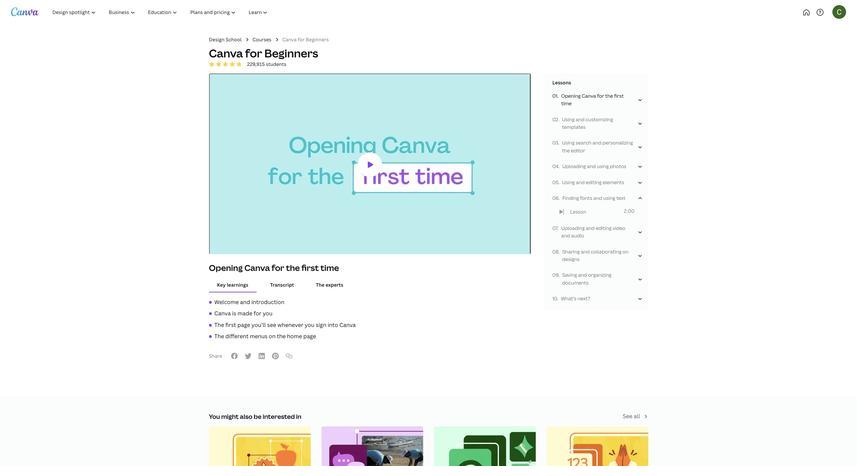 Task type: vqa. For each thing, say whether or not it's contained in the screenshot.
'2:00'
yes



Task type: describe. For each thing, give the bounding box(es) containing it.
and inside 09 . saving and organizing documents
[[578, 272, 587, 279]]

and up "fonts"
[[576, 179, 585, 186]]

0 horizontal spatial you
[[263, 310, 273, 318]]

03
[[552, 140, 558, 146]]

uploading for uploading and editing video and audio
[[561, 225, 585, 232]]

the inside 03 . using search and personalizing the editor
[[562, 147, 570, 154]]

in
[[296, 413, 301, 421]]

and inside 03 . using search and personalizing the editor
[[593, 140, 601, 146]]

share
[[209, 353, 222, 360]]

for inside 01 . opening canva for the first time
[[597, 93, 604, 99]]

you'll
[[252, 322, 266, 329]]

canva down the design school link at the top left of page
[[209, 46, 243, 61]]

welcome
[[214, 299, 239, 306]]

0 vertical spatial canva for beginners
[[282, 36, 329, 43]]

the inside 01 . opening canva for the first time
[[605, 93, 613, 99]]

0 vertical spatial using
[[597, 163, 609, 170]]

0 horizontal spatial time
[[321, 263, 339, 274]]

canva is made for you
[[214, 310, 273, 318]]

05 . using and editing elements
[[552, 179, 624, 186]]

sign
[[316, 322, 326, 329]]

time inside 01 . opening canva for the first time
[[561, 100, 572, 107]]

the for the first page you'll see whenever you sign into canva
[[214, 322, 224, 329]]

documents
[[562, 280, 589, 286]]

the different menus on the home page
[[214, 333, 316, 341]]

the experts
[[316, 282, 343, 289]]

lesson
[[570, 209, 586, 215]]

and up "05 . using and editing elements"
[[587, 163, 596, 170]]

1 horizontal spatial first
[[302, 263, 319, 274]]

editing for video
[[596, 225, 612, 232]]

03 . using search and personalizing the editor
[[552, 140, 633, 154]]

229,915
[[247, 61, 265, 67]]

see all
[[623, 413, 640, 421]]

into
[[328, 322, 338, 329]]

customizing
[[586, 116, 613, 123]]

the experts button
[[308, 279, 351, 292]]

09
[[552, 272, 558, 279]]

canva left is
[[214, 310, 231, 318]]

and inside 08 . sharing and collaborating on designs
[[581, 249, 590, 255]]

next?
[[578, 296, 590, 302]]

text
[[616, 195, 626, 202]]

canva design skills for students image
[[547, 427, 648, 467]]

the for the experts
[[316, 282, 325, 289]]

design school link
[[209, 36, 242, 44]]

06 . finding fonts and using text
[[552, 195, 626, 202]]

the up transcript
[[286, 263, 300, 274]]

you might also be interested in
[[209, 413, 301, 421]]

. for 10
[[557, 296, 558, 302]]

key
[[217, 282, 226, 289]]

. for 03
[[558, 140, 559, 146]]

experts
[[326, 282, 343, 289]]

10 . what's next?
[[552, 296, 590, 302]]

on inside 08 . sharing and collaborating on designs
[[623, 249, 629, 255]]

interested
[[263, 413, 295, 421]]

09 . saving and organizing documents
[[552, 272, 612, 286]]

and right "fonts"
[[593, 195, 602, 202]]

design
[[209, 36, 225, 43]]

. for 04
[[559, 163, 560, 170]]

sharing
[[562, 249, 580, 255]]

finding
[[562, 195, 579, 202]]

using for using and customizing templates
[[562, 116, 575, 123]]

canva up 'learnings'
[[244, 263, 270, 274]]

see
[[267, 322, 276, 329]]

02 . using and customizing templates
[[552, 116, 613, 130]]

the for the different menus on the home page
[[214, 333, 224, 341]]

opening canva for the first time
[[209, 263, 339, 274]]

1 vertical spatial canva for beginners
[[209, 46, 318, 61]]

04
[[552, 163, 559, 170]]

you
[[209, 413, 220, 421]]

might
[[221, 413, 239, 421]]

. for 08
[[559, 249, 560, 255]]

02
[[552, 116, 558, 123]]

students
[[266, 61, 286, 67]]

canva right the courses
[[282, 36, 297, 43]]

welcome and introduction
[[214, 299, 285, 306]]

getting started with canva for education image
[[209, 427, 311, 467]]

see all link
[[623, 413, 648, 421]]

transcript
[[270, 282, 294, 289]]

what's
[[561, 296, 577, 302]]

courses
[[253, 36, 271, 43]]

01 . opening canva for the first time
[[552, 93, 624, 107]]

the first page you'll see whenever you sign into canva
[[214, 322, 356, 329]]

key learnings button
[[209, 279, 256, 292]]

collaborating
[[591, 249, 622, 255]]

08
[[552, 249, 559, 255]]

school
[[226, 36, 242, 43]]

be
[[254, 413, 262, 421]]

fonts
[[580, 195, 592, 202]]



Task type: locate. For each thing, give the bounding box(es) containing it.
uploading inside 07 . uploading and editing video and audio
[[561, 225, 585, 232]]

07
[[552, 225, 558, 232]]

using inside 03 . using search and personalizing the editor
[[562, 140, 575, 146]]

the down the first page you'll see whenever you sign into canva
[[277, 333, 286, 341]]

2 vertical spatial using
[[562, 179, 575, 186]]

1 horizontal spatial page
[[303, 333, 316, 341]]

opening up key
[[209, 263, 243, 274]]

0 vertical spatial first
[[614, 93, 624, 99]]

using right 05
[[562, 179, 575, 186]]

also
[[240, 413, 252, 421]]

editing inside 07 . uploading and editing video and audio
[[596, 225, 612, 232]]

. inside 07 . uploading and editing video and audio
[[558, 225, 559, 232]]

1 horizontal spatial you
[[305, 322, 314, 329]]

and inside 02 . using and customizing templates
[[576, 116, 585, 123]]

templates
[[562, 124, 586, 130]]

1 vertical spatial using
[[562, 140, 575, 146]]

using
[[597, 163, 609, 170], [603, 195, 615, 202]]

. inside 09 . saving and organizing documents
[[558, 272, 560, 279]]

1 horizontal spatial on
[[623, 249, 629, 255]]

all
[[634, 413, 640, 421]]

top level navigation element
[[47, 5, 297, 19]]

. for 05
[[559, 179, 560, 186]]

on down see
[[269, 333, 276, 341]]

print advertising image
[[434, 427, 536, 467]]

04 . uploading and using photos
[[552, 163, 626, 170]]

0 vertical spatial time
[[561, 100, 572, 107]]

using
[[562, 116, 575, 123], [562, 140, 575, 146], [562, 179, 575, 186]]

uploading for uploading and using photos
[[562, 163, 586, 170]]

canva
[[282, 36, 297, 43], [209, 46, 243, 61], [582, 93, 596, 99], [244, 263, 270, 274], [214, 310, 231, 318], [339, 322, 356, 329]]

photos
[[610, 163, 626, 170]]

and up the made
[[240, 299, 250, 306]]

. inside 03 . using search and personalizing the editor
[[558, 140, 559, 146]]

1 horizontal spatial time
[[561, 100, 572, 107]]

1 vertical spatial opening
[[209, 263, 243, 274]]

. inside 02 . using and customizing templates
[[558, 116, 559, 123]]

opening down lessons
[[561, 93, 581, 99]]

made
[[238, 310, 252, 318]]

1 vertical spatial beginners
[[264, 46, 318, 61]]

the left "different"
[[214, 333, 224, 341]]

courses link
[[253, 36, 271, 44]]

1.1 opening canva for the first time v2 image
[[210, 74, 530, 256]]

first inside 01 . opening canva for the first time
[[614, 93, 624, 99]]

the down welcome
[[214, 322, 224, 329]]

design school
[[209, 36, 242, 43]]

page right home
[[303, 333, 316, 341]]

0 vertical spatial uploading
[[562, 163, 586, 170]]

06
[[552, 195, 559, 202]]

229,915 students
[[247, 61, 286, 67]]

and up documents
[[578, 272, 587, 279]]

0 horizontal spatial opening
[[209, 263, 243, 274]]

0 vertical spatial on
[[623, 249, 629, 255]]

08 . sharing and collaborating on designs
[[552, 249, 629, 263]]

time up the experts
[[321, 263, 339, 274]]

audio
[[571, 233, 584, 239]]

menus
[[250, 333, 268, 341]]

10
[[552, 296, 557, 302]]

home
[[287, 333, 302, 341]]

key learnings
[[217, 282, 248, 289]]

2 vertical spatial the
[[214, 333, 224, 341]]

2 horizontal spatial first
[[614, 93, 624, 99]]

1 vertical spatial first
[[302, 263, 319, 274]]

the inside button
[[316, 282, 325, 289]]

canva right into
[[339, 322, 356, 329]]

canva for beginners
[[282, 36, 329, 43], [209, 46, 318, 61]]

editing down 04 . uploading and using photos
[[586, 179, 602, 186]]

0 horizontal spatial first
[[225, 322, 236, 329]]

using inside 02 . using and customizing templates
[[562, 116, 575, 123]]

1 vertical spatial uploading
[[561, 225, 585, 232]]

personalizing
[[603, 140, 633, 146]]

1 vertical spatial on
[[269, 333, 276, 341]]

time down lessons
[[561, 100, 572, 107]]

1 vertical spatial you
[[305, 322, 314, 329]]

. for 07
[[558, 225, 559, 232]]

. for 02
[[558, 116, 559, 123]]

2 vertical spatial first
[[225, 322, 236, 329]]

. for 01
[[557, 93, 559, 99]]

canva inside 01 . opening canva for the first time
[[582, 93, 596, 99]]

1 vertical spatial page
[[303, 333, 316, 341]]

different
[[225, 333, 249, 341]]

editing for elements
[[586, 179, 602, 186]]

opening inside 01 . opening canva for the first time
[[561, 93, 581, 99]]

using for using and editing elements
[[562, 179, 575, 186]]

0 vertical spatial the
[[316, 282, 325, 289]]

. for 09
[[558, 272, 560, 279]]

and
[[576, 116, 585, 123], [593, 140, 601, 146], [587, 163, 596, 170], [576, 179, 585, 186], [593, 195, 602, 202], [586, 225, 595, 232], [561, 233, 570, 239], [581, 249, 590, 255], [578, 272, 587, 279], [240, 299, 250, 306]]

page down canva is made for you
[[237, 322, 250, 329]]

saving
[[562, 272, 577, 279]]

0 vertical spatial beginners
[[306, 36, 329, 43]]

05
[[552, 179, 559, 186]]

. inside 08 . sharing and collaborating on designs
[[559, 249, 560, 255]]

07 . uploading and editing video and audio
[[552, 225, 625, 239]]

page
[[237, 322, 250, 329], [303, 333, 316, 341]]

0 horizontal spatial page
[[237, 322, 250, 329]]

1 vertical spatial using
[[603, 195, 615, 202]]

using up templates
[[562, 116, 575, 123]]

using left the photos
[[597, 163, 609, 170]]

and left audio
[[561, 233, 570, 239]]

first
[[614, 93, 624, 99], [302, 263, 319, 274], [225, 322, 236, 329]]

beginners
[[306, 36, 329, 43], [264, 46, 318, 61]]

you down introduction
[[263, 310, 273, 318]]

the left experts
[[316, 282, 325, 289]]

. inside 01 . opening canva for the first time
[[557, 93, 559, 99]]

using for using search and personalizing the editor
[[562, 140, 575, 146]]

.
[[557, 93, 559, 99], [558, 116, 559, 123], [558, 140, 559, 146], [559, 163, 560, 170], [559, 179, 560, 186], [559, 195, 560, 202], [558, 225, 559, 232], [559, 249, 560, 255], [558, 272, 560, 279], [557, 296, 558, 302]]

2:00
[[624, 208, 635, 215]]

uploading down editor
[[562, 163, 586, 170]]

. for 06
[[559, 195, 560, 202]]

the
[[605, 93, 613, 99], [562, 147, 570, 154], [286, 263, 300, 274], [277, 333, 286, 341]]

canva up customizing on the top of the page
[[582, 93, 596, 99]]

lessons
[[552, 80, 571, 86]]

and up templates
[[576, 116, 585, 123]]

you left sign
[[305, 322, 314, 329]]

you
[[263, 310, 273, 318], [305, 322, 314, 329]]

the left editor
[[562, 147, 570, 154]]

the up customizing on the top of the page
[[605, 93, 613, 99]]

on right collaborating
[[623, 249, 629, 255]]

transcript button
[[262, 279, 302, 292]]

using left text
[[603, 195, 615, 202]]

1 horizontal spatial opening
[[561, 93, 581, 99]]

editing left video
[[596, 225, 612, 232]]

1 vertical spatial editing
[[596, 225, 612, 232]]

01
[[552, 93, 557, 99]]

time
[[561, 100, 572, 107], [321, 263, 339, 274]]

the
[[316, 282, 325, 289], [214, 322, 224, 329], [214, 333, 224, 341]]

editing
[[586, 179, 602, 186], [596, 225, 612, 232]]

using up editor
[[562, 140, 575, 146]]

learnings
[[227, 282, 248, 289]]

0 horizontal spatial on
[[269, 333, 276, 341]]

and right the sharing
[[581, 249, 590, 255]]

opening
[[561, 93, 581, 99], [209, 263, 243, 274]]

introduction
[[251, 299, 285, 306]]

for
[[298, 36, 305, 43], [245, 46, 262, 61], [597, 93, 604, 99], [272, 263, 284, 274], [254, 310, 261, 318]]

whenever
[[278, 322, 303, 329]]

editor
[[571, 147, 585, 154]]

designs
[[562, 256, 580, 263]]

see
[[623, 413, 633, 421]]

0 vertical spatial opening
[[561, 93, 581, 99]]

0 vertical spatial page
[[237, 322, 250, 329]]

0 vertical spatial editing
[[586, 179, 602, 186]]

is
[[232, 310, 236, 318]]

organizing
[[588, 272, 612, 279]]

and down lesson
[[586, 225, 595, 232]]

video
[[613, 225, 625, 232]]

search
[[576, 140, 592, 146]]

0 vertical spatial using
[[562, 116, 575, 123]]

1 vertical spatial time
[[321, 263, 339, 274]]

and right search
[[593, 140, 601, 146]]

1 vertical spatial the
[[214, 322, 224, 329]]

uploading up audio
[[561, 225, 585, 232]]

0 vertical spatial you
[[263, 310, 273, 318]]

elements
[[603, 179, 624, 186]]

canva pro for nonprofits image
[[321, 427, 423, 467]]

on
[[623, 249, 629, 255], [269, 333, 276, 341]]



